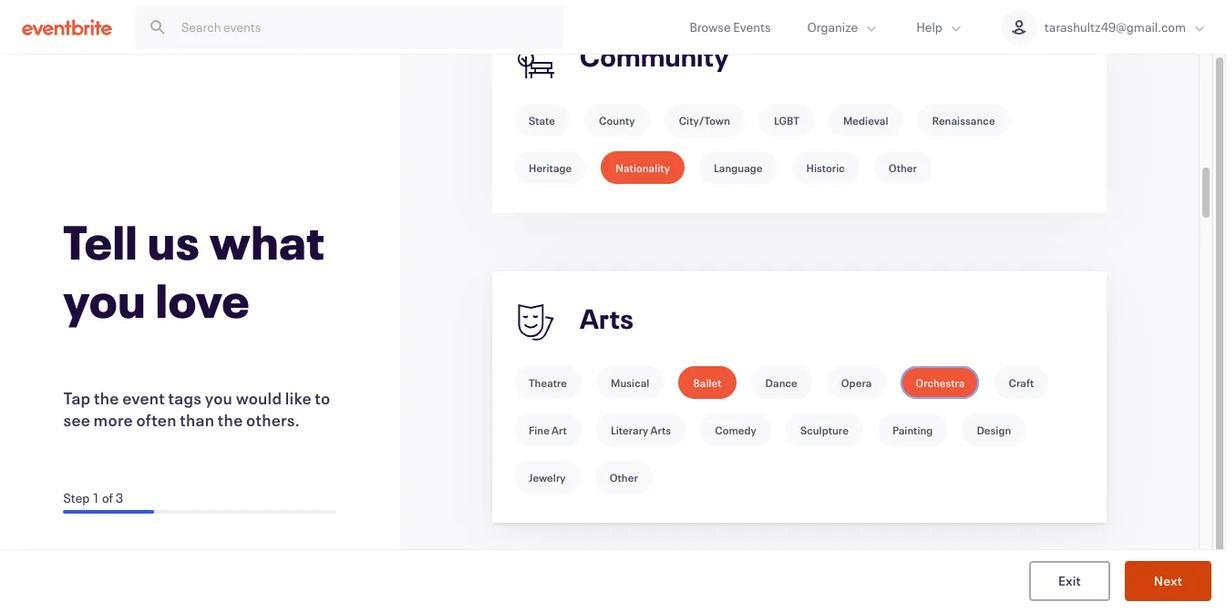 Task type: vqa. For each thing, say whether or not it's contained in the screenshot.
leftmost •
no



Task type: locate. For each thing, give the bounding box(es) containing it.
1 vertical spatial arts
[[651, 423, 671, 438]]

craft button
[[995, 367, 1049, 400]]

comedy
[[715, 423, 757, 438]]

other for the other button to the right
[[889, 161, 918, 175]]

1 vertical spatial you
[[205, 387, 233, 409]]

next button
[[1125, 562, 1212, 602]]

city/town button
[[665, 104, 745, 137]]

what
[[210, 210, 325, 272]]

the right than
[[218, 409, 243, 431]]

help
[[917, 18, 943, 36]]

other
[[889, 161, 918, 175], [610, 471, 638, 485]]

the
[[94, 387, 119, 409], [218, 409, 243, 431]]

lgbt
[[774, 113, 800, 128]]

1 horizontal spatial arts
[[651, 423, 671, 438]]

1 vertical spatial other
[[610, 471, 638, 485]]

step 1 of 3
[[63, 489, 123, 507]]

0 vertical spatial other
[[889, 161, 918, 175]]

1 horizontal spatial other
[[889, 161, 918, 175]]

0 horizontal spatial other
[[610, 471, 638, 485]]

comedy button
[[701, 414, 772, 447]]

literary arts button
[[596, 414, 686, 447]]

ballet button
[[679, 367, 737, 400]]

art
[[552, 423, 567, 438]]

the right tap
[[94, 387, 119, 409]]

you right tags
[[205, 387, 233, 409]]

other button
[[875, 151, 932, 184], [595, 462, 653, 494]]

state
[[529, 113, 556, 128]]

browse
[[690, 18, 731, 36]]

would
[[236, 387, 282, 409]]

1 horizontal spatial the
[[218, 409, 243, 431]]

painting button
[[878, 414, 948, 447]]

other button down medieval button
[[875, 151, 932, 184]]

language button
[[700, 151, 778, 184]]

jewelry
[[529, 471, 566, 485]]

1 horizontal spatial other button
[[875, 151, 932, 184]]

progressbar progress bar
[[63, 510, 337, 514]]

0 horizontal spatial you
[[63, 269, 146, 331]]

1 vertical spatial other button
[[595, 462, 653, 494]]

nationality
[[616, 161, 670, 175]]

arts right literary
[[651, 423, 671, 438]]

community
[[580, 39, 730, 74]]

other for leftmost the other button
[[610, 471, 638, 485]]

musical
[[611, 376, 650, 390]]

orchestra
[[916, 376, 965, 390]]

0 vertical spatial arts
[[580, 301, 634, 337]]

other down medieval button
[[889, 161, 918, 175]]

medieval
[[844, 113, 889, 128]]

opera
[[842, 376, 872, 390]]

arts up musical
[[580, 301, 634, 337]]

1 horizontal spatial you
[[205, 387, 233, 409]]

other button down literary
[[595, 462, 653, 494]]

county
[[599, 113, 635, 128]]

county button
[[585, 104, 650, 137]]

arts
[[580, 301, 634, 337], [651, 423, 671, 438]]

renaissance
[[933, 113, 996, 128]]

you left us
[[63, 269, 146, 331]]

0 horizontal spatial the
[[94, 387, 119, 409]]

0 vertical spatial you
[[63, 269, 146, 331]]

you
[[63, 269, 146, 331], [205, 387, 233, 409]]

theatre
[[529, 376, 567, 390]]

other down literary
[[610, 471, 638, 485]]

tarashultz49@gmail.com link
[[983, 0, 1227, 54]]

1
[[92, 489, 100, 507]]

you inside tell us what you love
[[63, 269, 146, 331]]

love
[[156, 269, 250, 331]]

browse events link
[[672, 0, 789, 54]]

city/town
[[679, 113, 731, 128]]

theatre button
[[514, 367, 582, 400]]

you inside tap the event tags you would like to see more often than the others.
[[205, 387, 233, 409]]

dance
[[766, 376, 798, 390]]

0 vertical spatial other button
[[875, 151, 932, 184]]

sculpture button
[[786, 414, 864, 447]]

browse events
[[690, 18, 771, 36]]

step
[[63, 489, 90, 507]]

us
[[148, 210, 200, 272]]

literary arts
[[611, 423, 671, 438]]

orchestra button
[[901, 367, 980, 400]]

language
[[714, 161, 763, 175]]



Task type: describe. For each thing, give the bounding box(es) containing it.
0 horizontal spatial other button
[[595, 462, 653, 494]]

historic
[[807, 161, 845, 175]]

renaissance button
[[918, 104, 1010, 137]]

organize
[[808, 18, 858, 36]]

design button
[[963, 414, 1026, 447]]

others.
[[246, 409, 300, 431]]

3
[[116, 489, 123, 507]]

exit button
[[1030, 562, 1111, 602]]

to
[[315, 387, 331, 409]]

tap
[[63, 387, 91, 409]]

design
[[977, 423, 1012, 438]]

ballet
[[694, 376, 722, 390]]

event
[[122, 387, 165, 409]]

organize link
[[789, 0, 899, 54]]

lgbt button
[[760, 104, 814, 137]]

often
[[136, 409, 177, 431]]

exit
[[1059, 572, 1082, 590]]

tags
[[168, 387, 202, 409]]

jewelry button
[[514, 462, 581, 494]]

fine
[[529, 423, 550, 438]]

see
[[63, 409, 90, 431]]

events
[[733, 18, 771, 36]]

nationality button
[[601, 151, 685, 184]]

0 horizontal spatial arts
[[580, 301, 634, 337]]

than
[[180, 409, 215, 431]]

historic button
[[792, 151, 860, 184]]

dance button
[[751, 367, 812, 400]]

painting
[[893, 423, 933, 438]]

help link
[[899, 0, 983, 54]]

heritage
[[529, 161, 572, 175]]

sculpture
[[801, 423, 849, 438]]

literary
[[611, 423, 649, 438]]

fine art button
[[514, 414, 582, 447]]

tell us what you love
[[63, 210, 325, 331]]

arts inside button
[[651, 423, 671, 438]]

of
[[102, 489, 113, 507]]

eventbrite image
[[22, 18, 112, 36]]

opera button
[[827, 367, 887, 400]]

tap the event tags you would like to see more often than the others.
[[63, 387, 331, 431]]

heritage button
[[514, 151, 587, 184]]

like
[[285, 387, 312, 409]]

craft
[[1009, 376, 1035, 390]]

tell
[[63, 210, 138, 272]]

next
[[1155, 572, 1183, 590]]

medieval button
[[829, 104, 903, 137]]

more
[[94, 409, 133, 431]]

musical button
[[597, 367, 664, 400]]

fine art
[[529, 423, 567, 438]]

progressbar image
[[63, 510, 155, 514]]

tarashultz49@gmail.com
[[1045, 18, 1187, 36]]

state button
[[514, 104, 570, 137]]



